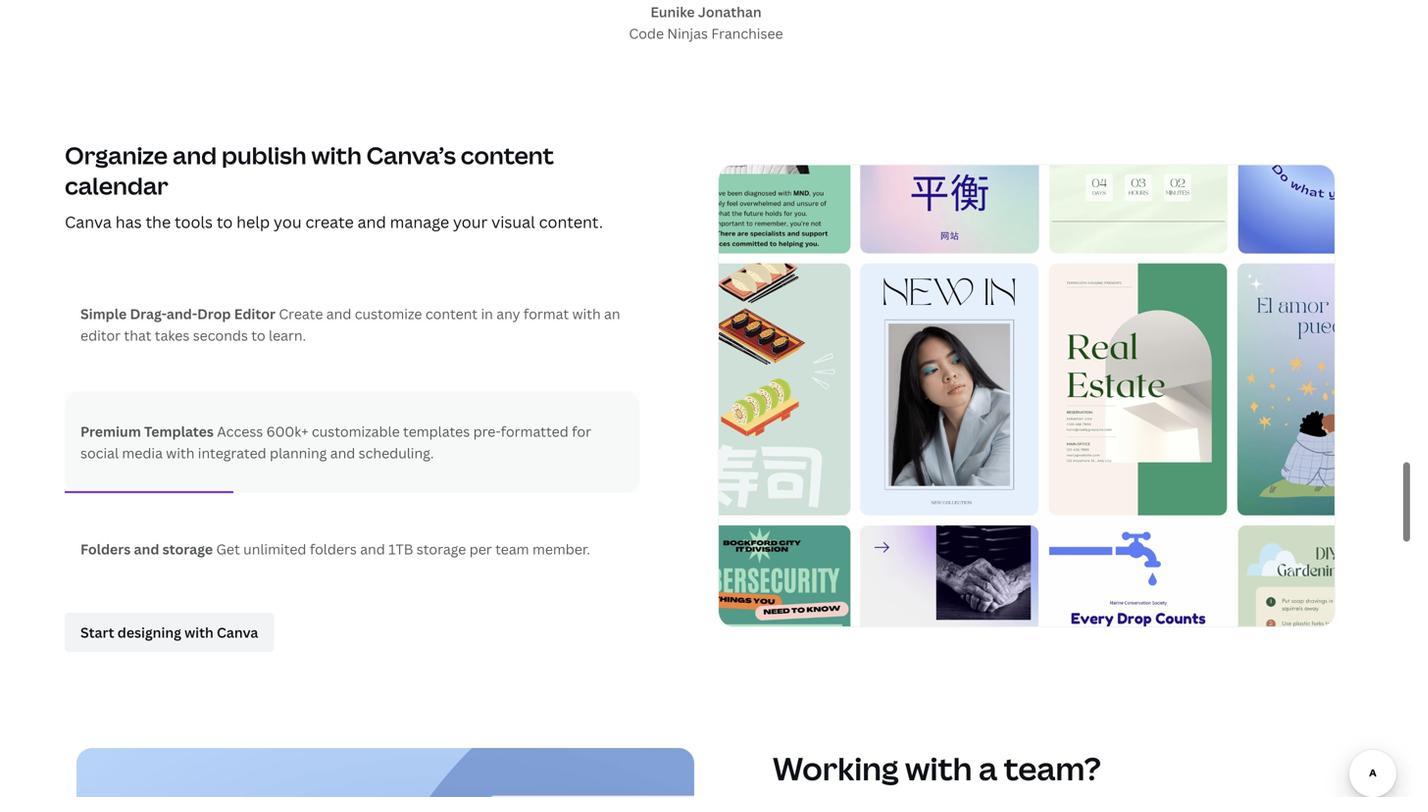 Task type: vqa. For each thing, say whether or not it's contained in the screenshot.
with in the Access 600K+ Customizable Templates Pre-Formatted For Social Media With Integrated Planning And Scheduling.
yes



Task type: describe. For each thing, give the bounding box(es) containing it.
simple drag-and-drop editor
[[80, 305, 279, 323]]

templates
[[144, 422, 214, 441]]

with inside organize and publish with canva's content calendar canva has the tools to help you create and manage your visual content.
[[311, 139, 362, 171]]

member.
[[533, 540, 591, 559]]

calendar
[[65, 170, 169, 202]]

canva inside button
[[217, 623, 258, 642]]

and-
[[167, 305, 197, 323]]

editor
[[234, 305, 276, 323]]

visual
[[492, 211, 536, 232]]

in
[[481, 305, 493, 323]]

1 storage from the left
[[163, 540, 213, 559]]

scheduling.
[[359, 444, 434, 463]]

per
[[470, 540, 492, 559]]

create and customize content in any format with an editor that takes seconds to learn.
[[80, 305, 621, 345]]

ui - pro templates (7) image
[[718, 164, 1336, 628]]

unlimited
[[243, 540, 307, 559]]

premium templates
[[80, 422, 214, 441]]

code
[[629, 24, 664, 43]]

premium
[[80, 422, 141, 441]]

the
[[146, 211, 171, 232]]

access
[[217, 422, 263, 441]]

eunike jonathan code ninjas franchisee
[[629, 2, 784, 43]]

planning
[[270, 444, 327, 463]]

working with a team?
[[773, 748, 1102, 790]]

your
[[453, 211, 488, 232]]

working
[[773, 748, 899, 790]]

for
[[572, 422, 592, 441]]

format
[[524, 305, 569, 323]]

organize
[[65, 139, 168, 171]]

canva's
[[367, 139, 456, 171]]

editor
[[80, 326, 121, 345]]

and inside access 600k+ customizable templates pre-formatted for social media with integrated planning and scheduling.
[[330, 444, 355, 463]]

start designing with canva
[[80, 623, 258, 642]]

with inside button
[[185, 623, 214, 642]]

pre-
[[474, 422, 501, 441]]

team
[[496, 540, 529, 559]]

create
[[279, 305, 323, 323]]

to inside organize and publish with canva's content calendar canva has the tools to help you create and manage your visual content.
[[217, 211, 233, 232]]

canva inside organize and publish with canva's content calendar canva has the tools to help you create and manage your visual content.
[[65, 211, 112, 232]]

templates
[[403, 422, 470, 441]]

folders and storage get unlimited folders and 1tb storage per team member.
[[80, 540, 591, 559]]

seconds
[[193, 326, 248, 345]]

jonathan
[[699, 2, 762, 21]]

and inside create and customize content in any format with an editor that takes seconds to learn.
[[327, 305, 352, 323]]

drag-
[[130, 305, 167, 323]]

a
[[979, 748, 998, 790]]

publish
[[222, 139, 307, 171]]

that
[[124, 326, 152, 345]]

help
[[237, 211, 270, 232]]



Task type: locate. For each thing, give the bounding box(es) containing it.
with up create
[[311, 139, 362, 171]]

you
[[274, 211, 302, 232]]

organize and publish with canva's content calendar canva has the tools to help you create and manage your visual content.
[[65, 139, 603, 232]]

takes
[[155, 326, 190, 345]]

media
[[122, 444, 163, 463]]

customize
[[355, 305, 422, 323]]

1 vertical spatial to
[[251, 326, 266, 345]]

with inside access 600k+ customizable templates pre-formatted for social media with integrated planning and scheduling.
[[166, 444, 195, 463]]

600k+
[[267, 422, 309, 441]]

content left in
[[426, 305, 478, 323]]

and
[[173, 139, 217, 171], [358, 211, 386, 232], [327, 305, 352, 323], [330, 444, 355, 463], [134, 540, 159, 559], [360, 540, 385, 559]]

1 horizontal spatial storage
[[417, 540, 466, 559]]

with left the "an"
[[573, 305, 601, 323]]

0 horizontal spatial canva
[[65, 211, 112, 232]]

learn.
[[269, 326, 306, 345]]

team?
[[1004, 748, 1102, 790]]

start designing with canva button
[[65, 613, 274, 652]]

social
[[80, 444, 119, 463]]

customizable
[[312, 422, 400, 441]]

with
[[311, 139, 362, 171], [573, 305, 601, 323], [166, 444, 195, 463], [185, 623, 214, 642], [906, 748, 973, 790]]

canva left has
[[65, 211, 112, 232]]

with inside create and customize content in any format with an editor that takes seconds to learn.
[[573, 305, 601, 323]]

content inside organize and publish with canva's content calendar canva has the tools to help you create and manage your visual content.
[[461, 139, 554, 171]]

storage left the per
[[417, 540, 466, 559]]

1 vertical spatial content
[[426, 305, 478, 323]]

with right the designing
[[185, 623, 214, 642]]

manage
[[390, 211, 449, 232]]

folders
[[310, 540, 357, 559]]

designing
[[118, 623, 181, 642]]

1 horizontal spatial to
[[251, 326, 266, 345]]

an
[[604, 305, 621, 323]]

create
[[306, 211, 354, 232]]

drop
[[197, 305, 231, 323]]

with left a
[[906, 748, 973, 790]]

access 600k+ customizable templates pre-formatted for social media with integrated planning and scheduling.
[[80, 422, 592, 463]]

to inside create and customize content in any format with an editor that takes seconds to learn.
[[251, 326, 266, 345]]

has
[[116, 211, 142, 232]]

1tb
[[389, 540, 413, 559]]

to left help
[[217, 211, 233, 232]]

start
[[80, 623, 114, 642]]

1 vertical spatial canva
[[217, 623, 258, 642]]

storage
[[163, 540, 213, 559], [417, 540, 466, 559]]

folders
[[80, 540, 131, 559]]

content up the visual
[[461, 139, 554, 171]]

content inside create and customize content in any format with an editor that takes seconds to learn.
[[426, 305, 478, 323]]

eunike
[[651, 2, 695, 21]]

canva down get at the left bottom
[[217, 623, 258, 642]]

franchisee
[[712, 24, 784, 43]]

get
[[216, 540, 240, 559]]

tools
[[175, 211, 213, 232]]

0 horizontal spatial to
[[217, 211, 233, 232]]

integrated
[[198, 444, 267, 463]]

simple
[[80, 305, 127, 323]]

to
[[217, 211, 233, 232], [251, 326, 266, 345]]

storage left get at the left bottom
[[163, 540, 213, 559]]

ninjas
[[668, 24, 708, 43]]

0 vertical spatial to
[[217, 211, 233, 232]]

0 horizontal spatial storage
[[163, 540, 213, 559]]

0 vertical spatial content
[[461, 139, 554, 171]]

2 storage from the left
[[417, 540, 466, 559]]

canva
[[65, 211, 112, 232], [217, 623, 258, 642]]

with down "templates"
[[166, 444, 195, 463]]

1 horizontal spatial canva
[[217, 623, 258, 642]]

to down the editor at the left of the page
[[251, 326, 266, 345]]

formatted
[[501, 422, 569, 441]]

content.
[[539, 211, 603, 232]]

content
[[461, 139, 554, 171], [426, 305, 478, 323]]

any
[[497, 305, 521, 323]]

0 vertical spatial canva
[[65, 211, 112, 232]]



